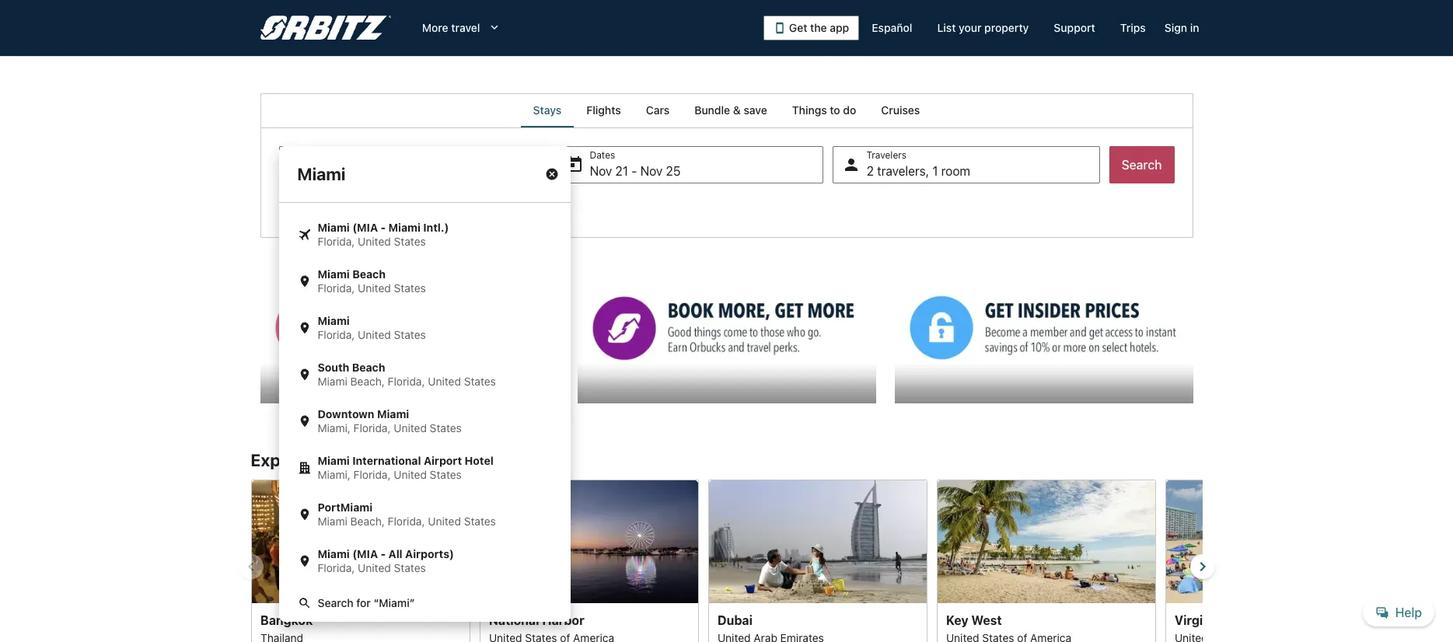 Task type: locate. For each thing, give the bounding box(es) containing it.
1 beach, from the top
[[350, 375, 385, 388]]

0 vertical spatial miami,
[[318, 421, 351, 435]]

small image left downtown
[[297, 414, 311, 428]]

explore stays in trending destinations
[[251, 450, 549, 470]]

(mia left the all
[[352, 547, 378, 561]]

states
[[394, 235, 426, 248], [394, 281, 426, 295], [394, 328, 426, 341], [464, 375, 496, 388], [430, 421, 462, 435], [430, 468, 462, 481], [464, 515, 496, 528], [394, 561, 426, 575]]

more travel button
[[410, 14, 514, 42]]

florida, up downtown miami miami, florida, united states
[[388, 375, 425, 388]]

beach right virginia
[[1224, 613, 1261, 627]]

2 travelers, 1 room
[[867, 164, 970, 178]]

2 small image from the top
[[297, 274, 311, 288]]

1 miami, from the top
[[318, 421, 351, 435]]

small image for miami beach
[[297, 274, 311, 288]]

miami inside miami beach florida, united states
[[318, 267, 350, 281]]

1 vertical spatial beach
[[352, 361, 385, 374]]

miami inside miami (mia - all airports) florida, united states
[[318, 547, 350, 561]]

5 small image from the top
[[297, 461, 311, 475]]

jumeira beach and park featuring a beach as well as a small group of people image
[[708, 479, 927, 603]]

- inside the miami (mia - miami intl.) florida, united states
[[381, 221, 386, 234]]

search for search
[[1122, 158, 1162, 172]]

(mia
[[352, 221, 378, 234], [352, 547, 378, 561]]

2 (mia from the top
[[352, 547, 378, 561]]

to
[[830, 103, 840, 117]]

tab list containing stays
[[260, 93, 1193, 128]]

6 small image from the top
[[297, 554, 311, 568]]

united up downtown miami miami, florida, united states
[[428, 375, 461, 388]]

florida, up search for "miami"
[[318, 561, 355, 575]]

3 small image from the top
[[297, 368, 311, 382]]

4 small image from the top
[[297, 414, 311, 428]]

search for "miami"
[[318, 596, 415, 610]]

united down international
[[394, 468, 427, 481]]

search inside button
[[1122, 158, 1162, 172]]

download the app button image
[[774, 22, 786, 34]]

stays link
[[521, 93, 574, 128]]

1 horizontal spatial search
[[1122, 158, 1162, 172]]

stays
[[533, 103, 562, 117]]

2 small image from the top
[[297, 508, 311, 522]]

(mia for all
[[352, 547, 378, 561]]

dubai
[[717, 613, 752, 627]]

united up trending
[[394, 421, 427, 435]]

harbor
[[542, 613, 584, 627]]

bangkok featuring a bridge, skyline and a river or creek image
[[251, 479, 470, 603]]

florida, down international
[[353, 468, 391, 481]]

states inside portmiami miami beach, florida, united states
[[464, 515, 496, 528]]

- for all
[[381, 547, 386, 561]]

search
[[1122, 158, 1162, 172], [318, 596, 354, 610]]

small image for miami (mia - miami intl.)
[[297, 228, 311, 242]]

(mia down flight
[[352, 221, 378, 234]]

0 vertical spatial search
[[1122, 158, 1162, 172]]

explore
[[251, 450, 311, 470]]

united inside 'miami florida, united states'
[[358, 328, 391, 341]]

nov left 21
[[590, 164, 612, 178]]

beach,
[[350, 375, 385, 388], [350, 515, 385, 528]]

your
[[959, 21, 982, 34]]

united inside miami (mia - all airports) florida, united states
[[358, 561, 391, 575]]

(mia inside the miami (mia - miami intl.) florida, united states
[[352, 221, 378, 234]]

(mia inside miami (mia - all airports) florida, united states
[[352, 547, 378, 561]]

states inside downtown miami miami, florida, united states
[[430, 421, 462, 435]]

0 vertical spatial in
[[1190, 21, 1199, 34]]

united up miami beach florida, united states
[[358, 235, 391, 248]]

bundle & save link
[[682, 93, 780, 128]]

1 small image from the top
[[297, 228, 311, 242]]

beach, down portmiami
[[350, 515, 385, 528]]

0 horizontal spatial in
[[361, 450, 375, 470]]

- for miami
[[381, 221, 386, 234]]

united inside portmiami miami beach, florida, united states
[[428, 515, 461, 528]]

get
[[789, 21, 807, 34]]

key west
[[946, 613, 1002, 627]]

2 vertical spatial beach
[[1224, 613, 1261, 627]]

small image
[[297, 228, 311, 242], [297, 274, 311, 288], [297, 368, 311, 382], [297, 414, 311, 428], [297, 461, 311, 475], [297, 554, 311, 568], [297, 596, 311, 610]]

florida, up south at bottom left
[[318, 328, 355, 341]]

get the app
[[789, 21, 849, 34]]

sign in button
[[1158, 14, 1206, 42]]

1 vertical spatial beach,
[[350, 515, 385, 528]]

property
[[985, 21, 1029, 34]]

south beach miami beach, florida, united states
[[318, 361, 496, 388]]

1 vertical spatial small image
[[297, 508, 311, 522]]

florida, inside 'miami florida, united states'
[[318, 328, 355, 341]]

-
[[631, 164, 637, 178], [381, 221, 386, 234], [381, 547, 386, 561]]

0 horizontal spatial add
[[299, 199, 319, 212]]

a
[[322, 199, 328, 212], [409, 199, 415, 212]]

2 beach, from the top
[[350, 515, 385, 528]]

miami, down downtown
[[318, 421, 351, 435]]

small image for downtown miami
[[297, 414, 311, 428]]

- left the all
[[381, 547, 386, 561]]

travel
[[451, 21, 480, 34]]

florida, inside portmiami miami beach, florida, united states
[[388, 515, 425, 528]]

0 horizontal spatial search
[[318, 596, 354, 610]]

florida, up 'miami florida, united states'
[[318, 281, 355, 295]]

2 miami, from the top
[[318, 468, 351, 481]]

car
[[418, 199, 434, 212]]

intl.)
[[423, 221, 449, 234]]

united
[[358, 235, 391, 248], [358, 281, 391, 295], [358, 328, 391, 341], [428, 375, 461, 388], [394, 421, 427, 435], [394, 468, 427, 481], [428, 515, 461, 528], [358, 561, 391, 575]]

united up south beach miami beach, florida, united states
[[358, 328, 391, 341]]

states inside miami international airport hotel miami, florida, united states
[[430, 468, 462, 481]]

a left flight
[[322, 199, 328, 212]]

1 nov from the left
[[590, 164, 612, 178]]

add left flight
[[299, 199, 319, 212]]

a for flight
[[322, 199, 328, 212]]

1 small image from the top
[[297, 321, 311, 335]]

states inside the miami (mia - miami intl.) florida, united states
[[394, 235, 426, 248]]

0 horizontal spatial nov
[[590, 164, 612, 178]]

florida, inside downtown miami miami, florida, united states
[[353, 421, 391, 435]]

florida, up the all
[[388, 515, 425, 528]]

21
[[615, 164, 628, 178]]

united inside the miami (mia - miami intl.) florida, united states
[[358, 235, 391, 248]]

in
[[1190, 21, 1199, 34], [361, 450, 375, 470]]

- right 21
[[631, 164, 637, 178]]

miami,
[[318, 421, 351, 435], [318, 468, 351, 481]]

español button
[[859, 14, 925, 42]]

flights
[[586, 103, 621, 117]]

small image left 'miami florida, united states'
[[297, 321, 311, 335]]

small image down add a flight
[[297, 228, 311, 242]]

downtown miami miami, florida, united states
[[318, 407, 462, 435]]

opens in a new window image
[[577, 275, 591, 289]]

7 small image from the top
[[297, 596, 311, 610]]

things to do
[[792, 103, 856, 117]]

0 vertical spatial -
[[631, 164, 637, 178]]

small image up bangkok
[[297, 596, 311, 610]]

2 nov from the left
[[640, 164, 663, 178]]

in right sign
[[1190, 21, 1199, 34]]

beach inside miami beach florida, united states
[[352, 267, 386, 281]]

1 (mia from the top
[[352, 221, 378, 234]]

west
[[971, 613, 1002, 627]]

search button
[[1109, 146, 1174, 184]]

beach, inside portmiami miami beach, florida, united states
[[350, 515, 385, 528]]

support link
[[1041, 14, 1108, 42]]

beach down the miami (mia - miami intl.) florida, united states
[[352, 267, 386, 281]]

florida,
[[318, 235, 355, 248], [318, 281, 355, 295], [318, 328, 355, 341], [388, 375, 425, 388], [353, 421, 391, 435], [353, 468, 391, 481], [388, 515, 425, 528], [318, 561, 355, 575]]

miami florida, united states
[[318, 314, 426, 341]]

app
[[830, 21, 849, 34]]

national harbor
[[489, 613, 584, 627]]

small image
[[297, 321, 311, 335], [297, 508, 311, 522]]

2 add from the left
[[386, 199, 406, 212]]

Going to text field
[[279, 146, 570, 202]]

1 vertical spatial search
[[318, 596, 354, 610]]

- inside button
[[631, 164, 637, 178]]

1 horizontal spatial nov
[[640, 164, 663, 178]]

cruises link
[[869, 93, 933, 128]]

beach for virginia
[[1224, 613, 1261, 627]]

miami, up portmiami
[[318, 468, 351, 481]]

beach, up downtown
[[350, 375, 385, 388]]

united inside downtown miami miami, florida, united states
[[394, 421, 427, 435]]

tab list
[[260, 93, 1193, 128]]

1 horizontal spatial a
[[409, 199, 415, 212]]

0 horizontal spatial a
[[322, 199, 328, 212]]

1 horizontal spatial in
[[1190, 21, 1199, 34]]

virginia beach
[[1174, 613, 1261, 627]]

1 vertical spatial -
[[381, 221, 386, 234]]

0 vertical spatial (mia
[[352, 221, 378, 234]]

do
[[843, 103, 856, 117]]

1 vertical spatial (mia
[[352, 547, 378, 561]]

small image left portmiami
[[297, 508, 311, 522]]

cruises
[[881, 103, 920, 117]]

portmiami miami beach, florida, united states
[[318, 501, 496, 528]]

miami international airport hotel miami, florida, united states
[[318, 454, 494, 481]]

states inside 'miami florida, united states'
[[394, 328, 426, 341]]

nov
[[590, 164, 612, 178], [640, 164, 663, 178]]

florida, down downtown
[[353, 421, 391, 435]]

small image left "stays"
[[297, 461, 311, 475]]

beach inside south beach miami beach, florida, united states
[[352, 361, 385, 374]]

florida, inside miami (mia - all airports) florida, united states
[[318, 561, 355, 575]]

add
[[299, 199, 319, 212], [386, 199, 406, 212]]

small image right opens in a new window icon
[[297, 274, 311, 288]]

1 vertical spatial miami,
[[318, 468, 351, 481]]

a left car
[[409, 199, 415, 212]]

0 vertical spatial beach
[[352, 267, 386, 281]]

beach right south at bottom left
[[352, 361, 385, 374]]

bundle
[[695, 103, 730, 117]]

1 a from the left
[[322, 199, 328, 212]]

small image right the "show previous card" image
[[297, 554, 311, 568]]

add left car
[[386, 199, 406, 212]]

1 add from the left
[[299, 199, 319, 212]]

nov left "25"
[[640, 164, 663, 178]]

"miami"
[[374, 596, 415, 610]]

2 vertical spatial -
[[381, 547, 386, 561]]

0 vertical spatial small image
[[297, 321, 311, 335]]

list your property
[[937, 21, 1029, 34]]

- left intl.) on the top left of page
[[381, 221, 386, 234]]

cars
[[646, 103, 670, 117]]

miami
[[318, 221, 350, 234], [388, 221, 421, 234], [318, 267, 350, 281], [318, 314, 350, 327], [318, 375, 347, 388], [377, 407, 409, 421], [318, 454, 350, 467], [318, 515, 347, 528], [318, 547, 350, 561]]

1 horizontal spatial add
[[386, 199, 406, 212]]

tab list inside explore stays in trending destinations main content
[[260, 93, 1193, 128]]

united up airports)
[[428, 515, 461, 528]]

florida, down flight
[[318, 235, 355, 248]]

small image for miami (mia - all airports)
[[297, 554, 311, 568]]

united inside miami beach florida, united states
[[358, 281, 391, 295]]

1 vertical spatial in
[[361, 450, 375, 470]]

small image left south at bottom left
[[297, 368, 311, 382]]

show previous card image
[[241, 557, 260, 576]]

2 a from the left
[[409, 199, 415, 212]]

add a car
[[386, 199, 434, 212]]

miami inside south beach miami beach, florida, united states
[[318, 375, 347, 388]]

portmiami
[[318, 501, 373, 514]]

united up 'miami florida, united states'
[[358, 281, 391, 295]]

in right "stays"
[[361, 450, 375, 470]]

beach
[[352, 267, 386, 281], [352, 361, 385, 374], [1224, 613, 1261, 627]]

0 vertical spatial beach,
[[350, 375, 385, 388]]

add for add a car
[[386, 199, 406, 212]]

- inside miami (mia - all airports) florida, united states
[[381, 547, 386, 561]]

united down the all
[[358, 561, 391, 575]]



Task type: vqa. For each thing, say whether or not it's contained in the screenshot.
Stays link
yes



Task type: describe. For each thing, give the bounding box(es) containing it.
small image for miami international airport hotel
[[297, 461, 311, 475]]

get the app link
[[764, 16, 859, 40]]

travelers,
[[877, 164, 929, 178]]

for
[[356, 596, 371, 610]]

sign
[[1165, 21, 1187, 34]]

support
[[1054, 21, 1095, 34]]

virginia beach showing a beach, general coastal views and a coastal town image
[[1165, 479, 1384, 603]]

states inside south beach miami beach, florida, united states
[[464, 375, 496, 388]]

bundle & save
[[695, 103, 767, 117]]

states inside miami beach florida, united states
[[394, 281, 426, 295]]

things
[[792, 103, 827, 117]]

nov 21 - nov 25
[[590, 164, 681, 178]]

25
[[666, 164, 681, 178]]

more
[[422, 21, 448, 34]]

in inside dropdown button
[[1190, 21, 1199, 34]]

south beach featuring tropical scenes, general coastal views and a beach image
[[937, 479, 1156, 603]]

add for add a flight
[[299, 199, 319, 212]]

downtown
[[318, 407, 374, 421]]

trips link
[[1108, 14, 1158, 42]]

clear going to image
[[545, 167, 559, 181]]

the
[[810, 21, 827, 34]]

hotel
[[465, 454, 494, 467]]

airport
[[424, 454, 462, 467]]

&
[[733, 103, 741, 117]]

trending
[[379, 450, 447, 470]]

bangkok
[[260, 613, 312, 627]]

2 travelers, 1 room button
[[832, 146, 1100, 184]]

orbitz logo image
[[260, 16, 391, 40]]

miami beach florida, united states
[[318, 267, 426, 295]]

in inside main content
[[361, 450, 375, 470]]

nov 21 - nov 25 button
[[556, 146, 823, 184]]

- for nov
[[631, 164, 637, 178]]

flight
[[331, 199, 356, 212]]

save
[[744, 103, 767, 117]]

miami inside downtown miami miami, florida, united states
[[377, 407, 409, 421]]

virginia
[[1174, 613, 1221, 627]]

united inside south beach miami beach, florida, united states
[[428, 375, 461, 388]]

miami inside portmiami miami beach, florida, united states
[[318, 515, 347, 528]]

miami inside 'miami florida, united states'
[[318, 314, 350, 327]]

florida, inside the miami (mia - miami intl.) florida, united states
[[318, 235, 355, 248]]

a for car
[[409, 199, 415, 212]]

opens in a new window image
[[259, 275, 273, 289]]

trips
[[1120, 21, 1146, 34]]

flights link
[[574, 93, 634, 128]]

search for search for "miami"
[[318, 596, 354, 610]]

list
[[937, 21, 956, 34]]

miami inside miami international airport hotel miami, florida, united states
[[318, 454, 350, 467]]

show next card image
[[1193, 557, 1212, 576]]

small image for south beach
[[297, 368, 311, 382]]

key
[[946, 613, 968, 627]]

beach for south
[[352, 361, 385, 374]]

1
[[933, 164, 938, 178]]

miami (mia - all airports) florida, united states
[[318, 547, 454, 575]]

explore stays in trending destinations main content
[[0, 93, 1453, 642]]

florida, inside miami beach florida, united states
[[318, 281, 355, 295]]

airports)
[[405, 547, 454, 561]]

room
[[941, 164, 970, 178]]

miami, inside downtown miami miami, florida, united states
[[318, 421, 351, 435]]

more travel
[[422, 21, 480, 34]]

2
[[867, 164, 874, 178]]

states inside miami (mia - all airports) florida, united states
[[394, 561, 426, 575]]

united inside miami international airport hotel miami, florida, united states
[[394, 468, 427, 481]]

national
[[489, 613, 539, 627]]

miami, inside miami international airport hotel miami, florida, united states
[[318, 468, 351, 481]]

small image for florida, united states
[[297, 321, 311, 335]]

things to do link
[[780, 93, 869, 128]]

all
[[388, 547, 403, 561]]

cars link
[[634, 93, 682, 128]]

south
[[318, 361, 349, 374]]

sign in
[[1165, 21, 1199, 34]]

español
[[872, 21, 912, 34]]

add a flight
[[299, 199, 356, 212]]

beach, inside south beach miami beach, florida, united states
[[350, 375, 385, 388]]

international
[[352, 454, 421, 467]]

florida, inside south beach miami beach, florida, united states
[[388, 375, 425, 388]]

destinations
[[450, 450, 549, 470]]

small image for miami beach, florida, united states
[[297, 508, 311, 522]]

list your property link
[[925, 14, 1041, 42]]

stays
[[314, 450, 357, 470]]

(mia for miami
[[352, 221, 378, 234]]

florida, inside miami international airport hotel miami, florida, united states
[[353, 468, 391, 481]]

miami (mia - miami intl.) florida, united states
[[318, 221, 449, 248]]

beach for miami
[[352, 267, 386, 281]]



